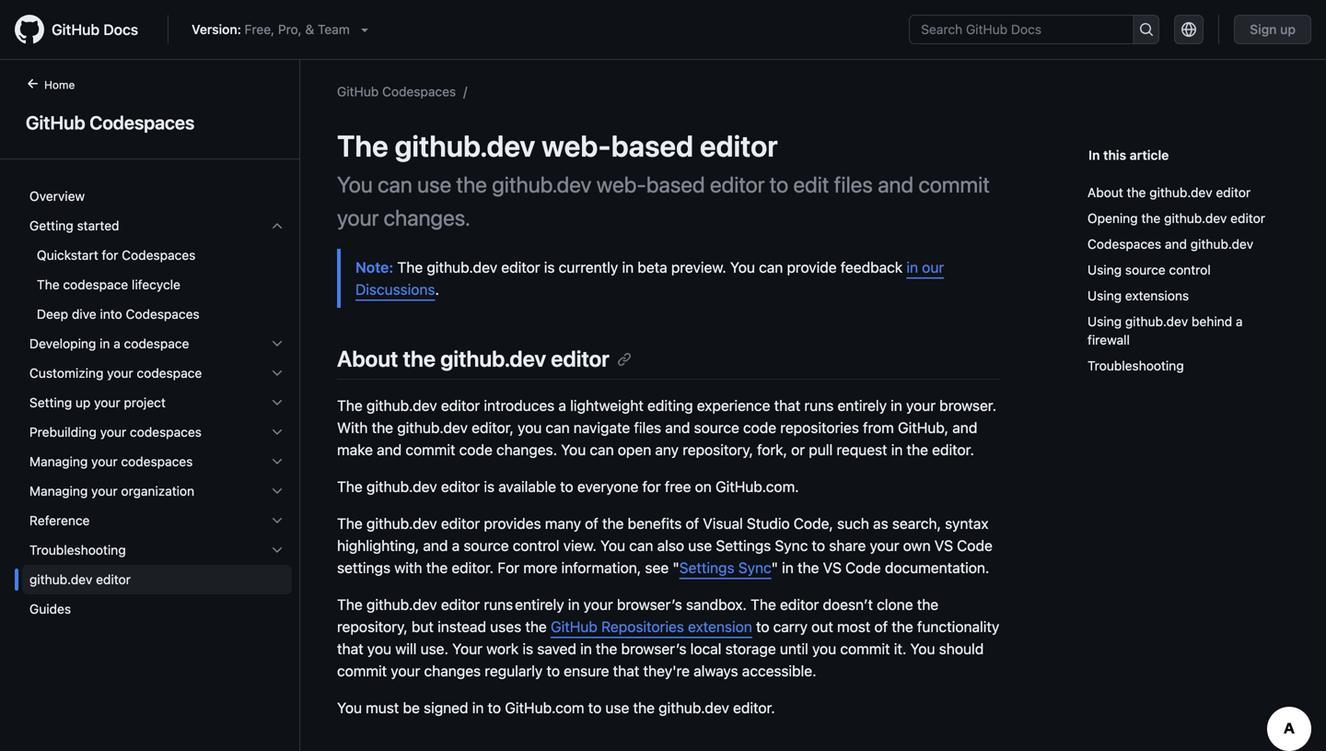 Task type: vqa. For each thing, say whether or not it's contained in the screenshot.
rightmost changes.
yes



Task type: describe. For each thing, give the bounding box(es) containing it.
codespaces down the codespace lifecycle link
[[126, 306, 200, 322]]

" inside the github.dev editor provides many of the benefits of visual studio code, such as search, syntax highlighting, and a source control view. you can also use settings sync to share your own vs code settings with the editor. for more information, see "
[[673, 559, 680, 577]]

and inside "you can use the github.dev web-based editor to edit files and commit your changes."
[[878, 171, 914, 197]]

github.dev down always at the bottom of page
[[659, 699, 730, 717]]

the up "discussions"
[[398, 258, 423, 276]]

the for the codespace lifecycle
[[37, 277, 60, 292]]

select language: current language is english image
[[1182, 22, 1197, 37]]

of inside to carry out most of the functionality that you will use. your work is saved in the browser's local storage until you commit it. you should commit your changes regularly to ensure that they're always accessible.
[[875, 618, 888, 636]]

currently
[[559, 258, 619, 276]]

to up many
[[560, 478, 574, 495]]

from
[[863, 419, 895, 437]]

editor inside "you can use the github.dev web-based editor to edit files and commit your changes."
[[710, 171, 765, 197]]

opening the github.dev editor link
[[1088, 205, 1283, 231]]

troubleshooting button
[[22, 535, 292, 565]]

article
[[1130, 147, 1170, 163]]

beta
[[638, 258, 668, 276]]

in up from
[[891, 397, 903, 414]]

always
[[694, 662, 739, 680]]

overview link
[[22, 182, 292, 211]]

github.dev down the make
[[367, 478, 437, 495]]

in this article
[[1089, 147, 1170, 163]]

home
[[44, 78, 75, 91]]

regularly
[[485, 662, 543, 680]]

and down editing
[[666, 419, 691, 437]]

github.dev inside about the github.dev editor link
[[1150, 185, 1213, 200]]

managing your codespaces
[[29, 454, 193, 469]]

0 vertical spatial about the github.dev editor
[[1088, 185, 1252, 200]]

runs entirely
[[484, 596, 565, 613]]

1 vertical spatial for
[[643, 478, 661, 495]]

the inside "you can use the github.dev web-based editor to edit files and commit your changes."
[[457, 171, 487, 197]]

sc 9kayk9 0 image for developing in a codespace
[[270, 336, 285, 351]]

in right signed
[[472, 699, 484, 717]]

codespaces down opening
[[1088, 236, 1162, 252]]

sc 9kayk9 0 image for managing your organization
[[270, 484, 285, 499]]

in down studio
[[783, 559, 794, 577]]

your
[[453, 640, 483, 658]]

your inside to carry out most of the functionality that you will use. your work is saved in the browser's local storage until you commit it. you should commit your changes regularly to ensure that they're always accessible.
[[391, 662, 421, 680]]

2 horizontal spatial you
[[813, 640, 837, 658]]

a inside using github.dev behind a firewall
[[1237, 314, 1244, 329]]

getting started
[[29, 218, 119, 233]]

editor,
[[472, 419, 514, 437]]

to up storage
[[757, 618, 770, 636]]

and inside the github.dev editor provides many of the benefits of visual studio code, such as search, syntax highlighting, and a source control view. you can also use settings sync to share your own vs code settings with the editor. for more information, see "
[[423, 537, 448, 554]]

source inside the github.dev editor provides many of the benefits of visual studio code, such as search, syntax highlighting, and a source control view. you can also use settings sync to share your own vs code settings with the editor. for more information, see "
[[464, 537, 509, 554]]

entirely
[[838, 397, 887, 414]]

a inside the github.dev editor provides many of the benefits of visual studio code, such as search, syntax highlighting, and a source control view. you can also use settings sync to share your own vs code settings with the editor. for more information, see "
[[452, 537, 460, 554]]

the github.dev editor is available to everyone for free on github.com.
[[337, 478, 800, 495]]

codespaces for managing your codespaces
[[121, 454, 193, 469]]

extensions
[[1126, 288, 1190, 303]]

the github.dev web-based editor
[[337, 128, 778, 163]]

can inside "you can use the github.dev web-based editor to edit files and commit your changes."
[[378, 171, 413, 197]]

will
[[396, 640, 417, 658]]

firewall
[[1088, 332, 1131, 347]]

reference button
[[22, 506, 292, 535]]

for inside getting started "element"
[[102, 247, 118, 263]]

the for the github.dev web-based editor
[[337, 128, 389, 163]]

1 vertical spatial github codespaces link
[[22, 109, 277, 136]]

github.dev up the introduces
[[441, 346, 546, 371]]

up for setting
[[76, 395, 91, 410]]

the codespace lifecycle
[[37, 277, 181, 292]]

github,
[[898, 419, 949, 437]]

using for using extensions
[[1088, 288, 1122, 303]]

the github.dev editor provides many of the benefits of visual studio code, such as search, syntax highlighting, and a source control view. you can also use settings sync to share your own vs code settings with the editor. for more information, see "
[[337, 515, 993, 577]]

github docs
[[52, 21, 138, 38]]

getting
[[29, 218, 73, 233]]

github.dev inside 'the github.dev editor runs entirely in your browser's sandbox. the editor doesn't clone the repository, but instead uses the'
[[367, 596, 437, 613]]

for
[[498, 559, 520, 577]]

code inside the github.dev editor provides many of the benefits of visual studio code, such as search, syntax highlighting, and a source control view. you can also use settings sync to share your own vs code settings with the editor. for more information, see "
[[958, 537, 993, 554]]

sc 9kayk9 0 image for setting up your project
[[270, 395, 285, 410]]

version: free, pro, & team
[[192, 22, 350, 37]]

work
[[487, 640, 519, 658]]

1 horizontal spatial of
[[686, 515, 700, 532]]

saved
[[537, 640, 577, 658]]

and right the make
[[377, 441, 402, 459]]

using github.dev behind a firewall
[[1088, 314, 1244, 347]]

available
[[499, 478, 557, 495]]

using source control link
[[1088, 257, 1283, 283]]

your down developing in a codespace
[[107, 365, 133, 381]]

commit up must
[[337, 662, 387, 680]]

sc 9kayk9 0 image for customizing your codespace
[[270, 366, 285, 381]]

extension
[[688, 618, 753, 636]]

navigate
[[574, 419, 631, 437]]

in our discussions link
[[356, 258, 945, 298]]

sc 9kayk9 0 image for managing your codespaces
[[270, 454, 285, 469]]

codespaces for prebuilding your codespaces
[[130, 424, 202, 440]]

changes. inside the github.dev editor introduces a lightweight editing experience that runs entirely in your browser. with the github.dev editor, you can navigate files and source code repositories from github, and make and commit code changes. you can open any repository, fork, or pull request in the editor.
[[497, 441, 558, 459]]

1 horizontal spatial editor.
[[734, 699, 776, 717]]

your up managing your organization
[[91, 454, 118, 469]]

quickstart for codespaces link
[[22, 241, 292, 270]]

make
[[337, 441, 373, 459]]

github repositories extension link
[[551, 618, 753, 636]]

github.dev up .
[[427, 258, 498, 276]]

code,
[[794, 515, 834, 532]]

it.
[[895, 640, 907, 658]]

0 vertical spatial web-
[[542, 128, 612, 163]]

this
[[1104, 147, 1127, 163]]

your inside 'the github.dev editor runs entirely in your browser's sandbox. the editor doesn't clone the repository, but instead uses the'
[[584, 596, 613, 613]]

Search GitHub Docs search field
[[911, 16, 1134, 43]]

1 horizontal spatial about the github.dev editor link
[[1088, 180, 1283, 205]]

0 horizontal spatial about the github.dev editor
[[337, 346, 610, 371]]

in inside in our discussions
[[907, 258, 919, 276]]

up for sign
[[1281, 22, 1297, 37]]

editor inside opening the github.dev editor link
[[1231, 211, 1266, 226]]

opening the github.dev editor
[[1088, 211, 1266, 226]]

doesn't
[[823, 596, 874, 613]]

reference
[[29, 513, 90, 528]]

behind
[[1192, 314, 1233, 329]]

github codespaces element
[[0, 75, 300, 749]]

0 horizontal spatial that
[[337, 640, 364, 658]]

1 vertical spatial is
[[484, 478, 495, 495]]

1 horizontal spatial troubleshooting
[[1088, 358, 1185, 373]]

prebuilding your codespaces
[[29, 424, 202, 440]]

using for using source control
[[1088, 262, 1122, 277]]

your up managing your codespaces
[[100, 424, 126, 440]]

the for the github.dev editor runs entirely in your browser's sandbox. the editor doesn't clone the repository, but instead uses the
[[337, 596, 363, 613]]

organization
[[121, 483, 195, 499]]

repositories
[[602, 618, 685, 636]]

using extensions
[[1088, 288, 1190, 303]]

the codespace lifecycle link
[[22, 270, 292, 299]]

clone
[[877, 596, 914, 613]]

github.dev down /
[[395, 128, 536, 163]]

scroll to top image
[[1279, 703, 1294, 718]]

in this article element
[[1089, 146, 1290, 165]]

you left must
[[337, 699, 362, 717]]

github.dev editor
[[29, 572, 131, 587]]

such
[[838, 515, 870, 532]]

instead
[[438, 618, 487, 636]]

changes. inside "you can use the github.dev web-based editor to edit files and commit your changes."
[[384, 205, 471, 230]]

uses
[[490, 618, 522, 636]]

in
[[1089, 147, 1101, 163]]

0 vertical spatial is
[[544, 258, 555, 276]]

and down the 'opening the github.dev editor'
[[1166, 236, 1188, 252]]

storage
[[726, 640, 777, 658]]

settings sync " in the vs code documentation.
[[680, 559, 990, 577]]

your inside the github.dev editor introduces a lightweight editing experience that runs entirely in your browser. with the github.dev editor, you can navigate files and source code repositories from github, and make and commit code changes. you can open any repository, fork, or pull request in the editor.
[[907, 397, 936, 414]]

free,
[[245, 22, 275, 37]]

customizing your codespace button
[[22, 358, 292, 388]]

using for using github.dev behind a firewall
[[1088, 314, 1122, 329]]

developing in a codespace
[[29, 336, 189, 351]]

and down browser.
[[953, 419, 978, 437]]

in our discussions
[[356, 258, 945, 298]]

home link
[[18, 76, 104, 95]]

editor inside about the github.dev editor link
[[1217, 185, 1252, 200]]

github.dev inside using github.dev behind a firewall
[[1126, 314, 1189, 329]]

use inside "you can use the github.dev web-based editor to edit files and commit your changes."
[[418, 171, 452, 197]]

docs
[[103, 21, 138, 38]]

github.com
[[505, 699, 585, 717]]

local
[[691, 640, 722, 658]]

started
[[77, 218, 119, 233]]

commit inside "you can use the github.dev web-based editor to edit files and commit your changes."
[[919, 171, 991, 197]]

you can use the github.dev web-based editor to edit files and commit your changes.
[[337, 171, 991, 230]]

lightweight
[[571, 397, 644, 414]]

everyone
[[578, 478, 639, 495]]

in inside 'the github.dev editor runs entirely in your browser's sandbox. the editor doesn't clone the repository, but instead uses the'
[[568, 596, 580, 613]]

the for the github.dev editor provides many of the benefits of visual studio code, such as search, syntax highlighting, and a source control view. you can also use settings sync to share your own vs code settings with the editor. for more information, see "
[[337, 515, 363, 532]]

should
[[940, 640, 984, 658]]

customizing your codespace
[[29, 365, 202, 381]]

2 vertical spatial codespace
[[137, 365, 202, 381]]

runs
[[805, 397, 834, 414]]

github for github codespaces
[[26, 112, 85, 133]]

provides
[[484, 515, 541, 532]]

github.dev inside opening the github.dev editor link
[[1165, 211, 1228, 226]]

you inside "you can use the github.dev web-based editor to edit files and commit your changes."
[[337, 171, 373, 197]]

1 vertical spatial about
[[337, 346, 398, 371]]

most
[[838, 618, 871, 636]]

you inside the github.dev editor provides many of the benefits of visual studio code, such as search, syntax highlighting, and a source control view. you can also use settings sync to share your own vs code settings with the editor. for more information, see "
[[601, 537, 626, 554]]

codespaces left /
[[382, 84, 456, 99]]

can down navigate
[[590, 441, 614, 459]]

benefits
[[628, 515, 682, 532]]

note:
[[356, 258, 394, 276]]

1 horizontal spatial control
[[1170, 262, 1212, 277]]

you inside the github.dev editor introduces a lightweight editing experience that runs entirely in your browser. with the github.dev editor, you can navigate files and source code repositories from github, and make and commit code changes. you can open any repository, fork, or pull request in the editor.
[[518, 419, 542, 437]]

using extensions link
[[1088, 283, 1283, 309]]

github.dev up with
[[367, 397, 437, 414]]

or
[[792, 441, 805, 459]]

the up carry
[[751, 596, 777, 613]]

to down ensure
[[589, 699, 602, 717]]

commit down most
[[841, 640, 891, 658]]

many
[[545, 515, 581, 532]]

1 vertical spatial codespace
[[124, 336, 189, 351]]

can left provide
[[759, 258, 784, 276]]

0 horizontal spatial code
[[846, 559, 882, 577]]

lifecycle
[[132, 277, 181, 292]]



Task type: locate. For each thing, give the bounding box(es) containing it.
codespace
[[63, 277, 128, 292], [124, 336, 189, 351], [137, 365, 202, 381]]

in down from
[[892, 441, 903, 459]]

github.dev
[[395, 128, 536, 163], [492, 171, 592, 197], [1150, 185, 1213, 200], [1165, 211, 1228, 226], [1191, 236, 1254, 252], [427, 258, 498, 276], [1126, 314, 1189, 329], [441, 346, 546, 371], [367, 397, 437, 414], [397, 419, 468, 437], [367, 478, 437, 495], [367, 515, 437, 532], [29, 572, 92, 587], [367, 596, 437, 613], [659, 699, 730, 717]]

to left the "edit"
[[770, 171, 789, 197]]

your down managing your codespaces
[[91, 483, 118, 499]]

getting started element containing getting started
[[15, 211, 299, 329]]

2 vertical spatial using
[[1088, 314, 1122, 329]]

code up fork,
[[744, 419, 777, 437]]

0 vertical spatial that
[[775, 397, 801, 414]]

codespaces up the overview link
[[90, 112, 195, 133]]

0 vertical spatial vs
[[935, 537, 954, 554]]

deep dive into codespaces link
[[22, 299, 292, 329]]

to down 'regularly' on the bottom left
[[488, 699, 501, 717]]

2 sc 9kayk9 0 image from the top
[[270, 336, 285, 351]]

1 horizontal spatial "
[[772, 559, 779, 577]]

0 vertical spatial code
[[744, 419, 777, 437]]

files inside the github.dev editor introduces a lightweight editing experience that runs entirely in your browser. with the github.dev editor, you can navigate files and source code repositories from github, and make and commit code changes. you can open any repository, fork, or pull request in the editor.
[[634, 419, 662, 437]]

repository, inside the github.dev editor introduces a lightweight editing experience that runs entirely in your browser. with the github.dev editor, you can navigate files and source code repositories from github, and make and commit code changes. you can open any repository, fork, or pull request in the editor.
[[683, 441, 754, 459]]

github for github docs
[[52, 21, 100, 38]]

to down code,
[[812, 537, 826, 554]]

tooltip
[[1268, 692, 1305, 729]]

a right highlighting,
[[452, 537, 460, 554]]

feedback
[[841, 258, 903, 276]]

to down saved
[[547, 662, 560, 680]]

0 horizontal spatial you
[[368, 640, 392, 658]]

also
[[658, 537, 685, 554]]

web- inside "you can use the github.dev web-based editor to edit files and commit your changes."
[[597, 171, 647, 197]]

settings inside the github.dev editor provides many of the benefits of visual studio code, such as search, syntax highlighting, and a source control view. you can also use settings sync to share your own vs code settings with the editor. for more information, see "
[[716, 537, 772, 554]]

using
[[1088, 262, 1122, 277], [1088, 288, 1122, 303], [1088, 314, 1122, 329]]

managing inside "dropdown button"
[[29, 454, 88, 469]]

your down will
[[391, 662, 421, 680]]

github.dev inside 'github.dev editor' link
[[29, 572, 92, 587]]

edit
[[794, 171, 830, 197]]

setting up your project
[[29, 395, 166, 410]]

can inside the github.dev editor provides many of the benefits of visual studio code, such as search, syntax highlighting, and a source control view. you can also use settings sync to share your own vs code settings with the editor. for more information, see "
[[630, 537, 654, 554]]

of down the clone in the right of the page
[[875, 618, 888, 636]]

0 horizontal spatial code
[[460, 441, 493, 459]]

in left beta
[[622, 258, 634, 276]]

that left 'runs'
[[775, 397, 801, 414]]

sc 9kayk9 0 image for prebuilding your codespaces
[[270, 425, 285, 440]]

sc 9kayk9 0 image inside prebuilding your codespaces "dropdown button"
[[270, 425, 285, 440]]

codespace down deep dive into codespaces link
[[124, 336, 189, 351]]

setting
[[29, 395, 72, 410]]

more
[[524, 559, 558, 577]]

sc 9kayk9 0 image
[[270, 395, 285, 410], [270, 425, 285, 440], [270, 454, 285, 469], [270, 484, 285, 499], [270, 543, 285, 558]]

0 vertical spatial settings
[[716, 537, 772, 554]]

of up view.
[[585, 515, 599, 532]]

overview
[[29, 188, 85, 204]]

the inside getting started "element"
[[37, 277, 60, 292]]

1 vertical spatial managing
[[29, 483, 88, 499]]

up right setting
[[76, 395, 91, 410]]

1 horizontal spatial vs
[[935, 537, 954, 554]]

using source control
[[1088, 262, 1212, 277]]

repository, up will
[[337, 618, 408, 636]]

in up ensure
[[581, 640, 592, 658]]

but
[[412, 618, 434, 636]]

in inside to carry out most of the functionality that you will use. your work is saved in the browser's local storage until you commit it. you should commit your changes regularly to ensure that they're always accessible.
[[581, 640, 592, 658]]

0 vertical spatial changes.
[[384, 205, 471, 230]]

search image
[[1140, 22, 1154, 37]]

github inside github docs link
[[52, 21, 100, 38]]

1 vertical spatial code
[[846, 559, 882, 577]]

and right the "edit"
[[878, 171, 914, 197]]

use.
[[421, 640, 449, 658]]

1 vertical spatial based
[[647, 171, 706, 197]]

1 vertical spatial source
[[694, 419, 740, 437]]

github.dev inside the github.dev editor provides many of the benefits of visual studio code, such as search, syntax highlighting, and a source control view. you can also use settings sync to share your own vs code settings with the editor. for more information, see "
[[367, 515, 437, 532]]

you right preview.
[[731, 258, 756, 276]]

a down deep dive into codespaces
[[114, 336, 121, 351]]

browser's inside 'the github.dev editor runs entirely in your browser's sandbox. the editor doesn't clone the repository, but instead uses the'
[[617, 596, 683, 613]]

view.
[[564, 537, 597, 554]]

github.dev left editor,
[[397, 419, 468, 437]]

you up information,
[[601, 537, 626, 554]]

getting started button
[[22, 211, 292, 241]]

2 managing from the top
[[29, 483, 88, 499]]

editor inside 'github.dev editor' link
[[96, 572, 131, 587]]

0 horizontal spatial of
[[585, 515, 599, 532]]

managing for managing your codespaces
[[29, 454, 88, 469]]

2 " from the left
[[772, 559, 779, 577]]

sc 9kayk9 0 image inside getting started dropdown button
[[270, 218, 285, 233]]

managing
[[29, 454, 88, 469], [29, 483, 88, 499]]

sc 9kayk9 0 image
[[270, 218, 285, 233], [270, 336, 285, 351], [270, 366, 285, 381], [270, 513, 285, 528]]

editor. inside the github.dev editor provides many of the benefits of visual studio code, such as search, syntax highlighting, and a source control view. you can also use settings sync to share your own vs code settings with the editor. for more information, see "
[[452, 559, 494, 577]]

1 vertical spatial that
[[337, 640, 364, 658]]

source up "using extensions"
[[1126, 262, 1166, 277]]

in down information,
[[568, 596, 580, 613]]

your up prebuilding your codespaces
[[94, 395, 120, 410]]

1 horizontal spatial repository,
[[683, 441, 754, 459]]

you inside to carry out most of the functionality that you will use. your work is saved in the browser's local storage until you commit it. you should commit your changes regularly to ensure that they're always accessible.
[[911, 640, 936, 658]]

0 horizontal spatial use
[[418, 171, 452, 197]]

1 vertical spatial files
[[634, 419, 662, 437]]

1 using from the top
[[1088, 262, 1122, 277]]

1 vertical spatial codespaces
[[121, 454, 193, 469]]

codespaces and github.dev
[[1088, 236, 1254, 252]]

1 vertical spatial vs
[[824, 559, 842, 577]]

sc 9kayk9 0 image inside managing your codespaces "dropdown button"
[[270, 454, 285, 469]]

sc 9kayk9 0 image for troubleshooting
[[270, 543, 285, 558]]

1 sc 9kayk9 0 image from the top
[[270, 218, 285, 233]]

the for the github.dev editor is available to everyone for free on github.com.
[[337, 478, 363, 495]]

preview.
[[672, 258, 727, 276]]

information,
[[562, 559, 642, 577]]

1 getting started element from the top
[[15, 211, 299, 329]]

github codespaces /
[[337, 84, 467, 99]]

based inside "you can use the github.dev web-based editor to edit files and commit your changes."
[[647, 171, 706, 197]]

github inside github codespaces 'element'
[[26, 112, 85, 133]]

troubleshooting inside dropdown button
[[29, 542, 126, 558]]

2 getting started element from the top
[[15, 241, 299, 329]]

1 horizontal spatial github codespaces link
[[337, 84, 456, 99]]

2 vertical spatial that
[[613, 662, 640, 680]]

based up preview.
[[647, 171, 706, 197]]

repository, up the 'on'
[[683, 441, 754, 459]]

github.dev down extensions
[[1126, 314, 1189, 329]]

up inside sign up link
[[1281, 22, 1297, 37]]

up right 'sign'
[[1281, 22, 1297, 37]]

they're
[[644, 662, 690, 680]]

3 sc 9kayk9 0 image from the top
[[270, 366, 285, 381]]

1 vertical spatial use
[[689, 537, 713, 554]]

managing inside dropdown button
[[29, 483, 88, 499]]

into
[[100, 306, 122, 322]]

sync inside the github.dev editor provides many of the benefits of visual studio code, such as search, syntax highlighting, and a source control view. you can also use settings sync to share your own vs code settings with the editor. for more information, see "
[[775, 537, 808, 554]]

to inside "you can use the github.dev web-based editor to edit files and commit your changes."
[[770, 171, 789, 197]]

the inside the github.dev editor introduces a lightweight editing experience that runs entirely in your browser. with the github.dev editor, you can navigate files and source code repositories from github, and make and commit code changes. you can open any repository, fork, or pull request in the editor.
[[337, 397, 363, 414]]

1 vertical spatial settings
[[680, 559, 735, 577]]

0 vertical spatial up
[[1281, 22, 1297, 37]]

github.dev down the github.dev web-based editor
[[492, 171, 592, 197]]

4 sc 9kayk9 0 image from the top
[[270, 484, 285, 499]]

commit up our
[[919, 171, 991, 197]]

1 horizontal spatial up
[[1281, 22, 1297, 37]]

2 vertical spatial source
[[464, 537, 509, 554]]

source down 'experience'
[[694, 419, 740, 437]]

0 vertical spatial about the github.dev editor link
[[1088, 180, 1283, 205]]

1 managing from the top
[[29, 454, 88, 469]]

settings up settings sync link
[[716, 537, 772, 554]]

developing
[[29, 336, 96, 351]]

sc 9kayk9 0 image inside setting up your project dropdown button
[[270, 395, 285, 410]]

0 vertical spatial editor.
[[933, 441, 975, 459]]

dive
[[72, 306, 96, 322]]

1 vertical spatial about the github.dev editor
[[337, 346, 610, 371]]

editor inside the github.dev editor provides many of the benefits of visual studio code, such as search, syntax highlighting, and a source control view. you can also use settings sync to share your own vs code settings with the editor. for more information, see "
[[441, 515, 480, 532]]

getting started element containing quickstart for codespaces
[[15, 241, 299, 329]]

prebuilding your codespaces button
[[22, 417, 292, 447]]

codespace down developing in a codespace dropdown button
[[137, 365, 202, 381]]

/
[[464, 84, 467, 99]]

code down editor,
[[460, 441, 493, 459]]

sync down studio
[[739, 559, 772, 577]]

triangle down image
[[357, 22, 372, 37]]

0 vertical spatial codespace
[[63, 277, 128, 292]]

github.dev up but
[[367, 596, 437, 613]]

codespaces down setting up your project dropdown button
[[130, 424, 202, 440]]

deep
[[37, 306, 68, 322]]

sc 9kayk9 0 image inside managing your organization dropdown button
[[270, 484, 285, 499]]

2 sc 9kayk9 0 image from the top
[[270, 425, 285, 440]]

setting up your project button
[[22, 388, 292, 417]]

1 vertical spatial editor.
[[452, 559, 494, 577]]

1 vertical spatial sync
[[739, 559, 772, 577]]

source inside the github.dev editor introduces a lightweight editing experience that runs entirely in your browser. with the github.dev editor, you can navigate files and source code repositories from github, and make and commit code changes. you can open any repository, fork, or pull request in the editor.
[[694, 419, 740, 437]]

about the github.dev editor link
[[1088, 180, 1283, 205], [337, 346, 632, 371]]

of left the visual
[[686, 515, 700, 532]]

troubleshooting link
[[1088, 353, 1283, 379]]

2 vertical spatial use
[[606, 699, 630, 717]]

to carry out most of the functionality that you will use. your work is saved in the browser's local storage until you commit it. you should commit your changes regularly to ensure that they're always accessible.
[[337, 618, 1000, 680]]

your down as
[[870, 537, 900, 554]]

0 vertical spatial use
[[418, 171, 452, 197]]

github.dev up the 'opening the github.dev editor'
[[1150, 185, 1213, 200]]

github.dev up codespaces and github.dev link
[[1165, 211, 1228, 226]]

github.dev up guides
[[29, 572, 92, 587]]

codespace up dive
[[63, 277, 128, 292]]

sc 9kayk9 0 image inside customizing your codespace dropdown button
[[270, 366, 285, 381]]

about up opening
[[1088, 185, 1124, 200]]

codespace inside getting started "element"
[[63, 277, 128, 292]]

1 horizontal spatial for
[[643, 478, 661, 495]]

files inside "you can use the github.dev web-based editor to edit files and commit your changes."
[[835, 171, 873, 197]]

None search field
[[910, 15, 1160, 44]]

1 horizontal spatial use
[[606, 699, 630, 717]]

troubleshooting
[[1088, 358, 1185, 373], [29, 542, 126, 558]]

about the github.dev editor
[[1088, 185, 1252, 200], [337, 346, 610, 371]]

about the github.dev editor link up the introduces
[[337, 346, 632, 371]]

sync
[[775, 537, 808, 554], [739, 559, 772, 577]]

based up "you can use the github.dev web-based editor to edit files and commit your changes."
[[612, 128, 694, 163]]

0 horizontal spatial about the github.dev editor link
[[337, 346, 632, 371]]

customizing
[[29, 365, 104, 381]]

sc 9kayk9 0 image for getting started
[[270, 218, 285, 233]]

2 horizontal spatial that
[[775, 397, 801, 414]]

accessible.
[[743, 662, 817, 680]]

control
[[1170, 262, 1212, 277], [513, 537, 560, 554]]

1 vertical spatial about the github.dev editor link
[[337, 346, 632, 371]]

troubleshooting up the github.dev editor
[[29, 542, 126, 558]]

0 vertical spatial code
[[958, 537, 993, 554]]

up
[[1281, 22, 1297, 37], [76, 395, 91, 410]]

0 vertical spatial using
[[1088, 262, 1122, 277]]

github left docs
[[52, 21, 100, 38]]

you inside the github.dev editor introduces a lightweight editing experience that runs entirely in your browser. with the github.dev editor, you can navigate files and source code repositories from github, and make and commit code changes. you can open any repository, fork, or pull request in the editor.
[[561, 441, 586, 459]]

editing
[[648, 397, 694, 414]]

the
[[337, 128, 389, 163], [398, 258, 423, 276], [37, 277, 60, 292], [337, 397, 363, 414], [337, 478, 363, 495], [337, 515, 363, 532], [337, 596, 363, 613], [751, 596, 777, 613]]

1 horizontal spatial code
[[744, 419, 777, 437]]

0 vertical spatial github codespaces link
[[337, 84, 456, 99]]

0 vertical spatial source
[[1126, 262, 1166, 277]]

1 vertical spatial browser's
[[622, 640, 687, 658]]

0 horizontal spatial about
[[337, 346, 398, 371]]

1 horizontal spatial sync
[[775, 537, 808, 554]]

the inside the github.dev editor provides many of the benefits of visual studio code, such as search, syntax highlighting, and a source control view. you can also use settings sync to share your own vs code settings with the editor. for more information, see "
[[337, 515, 363, 532]]

is inside to carry out most of the functionality that you will use. your work is saved in the browser's local storage until you commit it. you should commit your changes regularly to ensure that they're always accessible.
[[523, 640, 534, 658]]

can left navigate
[[546, 419, 570, 437]]

on
[[695, 478, 712, 495]]

github repositories extension
[[551, 618, 753, 636]]

github for github repositories extension
[[551, 618, 598, 636]]

to inside the github.dev editor provides many of the benefits of visual studio code, such as search, syntax highlighting, and a source control view. you can also use settings sync to share your own vs code settings with the editor. for more information, see "
[[812, 537, 826, 554]]

sc 9kayk9 0 image inside troubleshooting dropdown button
[[270, 543, 285, 558]]

with
[[395, 559, 423, 577]]

use
[[418, 171, 452, 197], [689, 537, 713, 554], [606, 699, 630, 717]]

editor inside the github.dev editor introduces a lightweight editing experience that runs entirely in your browser. with the github.dev editor, you can navigate files and source code repositories from github, and make and commit code changes. you can open any repository, fork, or pull request in the editor.
[[441, 397, 480, 414]]

code
[[744, 419, 777, 437], [460, 441, 493, 459]]

in inside developing in a codespace dropdown button
[[100, 336, 110, 351]]

0 vertical spatial browser's
[[617, 596, 683, 613]]

5 sc 9kayk9 0 image from the top
[[270, 543, 285, 558]]

is left currently
[[544, 258, 555, 276]]

1 horizontal spatial about the github.dev editor
[[1088, 185, 1252, 200]]

a inside developing in a codespace dropdown button
[[114, 336, 121, 351]]

2 vertical spatial is
[[523, 640, 534, 658]]

github.dev inside "you can use the github.dev web-based editor to edit files and commit your changes."
[[492, 171, 592, 197]]

about
[[1088, 185, 1124, 200], [337, 346, 398, 371]]

getting started element
[[15, 211, 299, 329], [15, 241, 299, 329]]

0 vertical spatial codespaces
[[130, 424, 202, 440]]

1 horizontal spatial source
[[694, 419, 740, 437]]

can down benefits
[[630, 537, 654, 554]]

studio
[[747, 515, 790, 532]]

is left available
[[484, 478, 495, 495]]

2 horizontal spatial of
[[875, 618, 888, 636]]

changes. up the note:
[[384, 205, 471, 230]]

signed
[[424, 699, 469, 717]]

0 horizontal spatial files
[[634, 419, 662, 437]]

managing for managing your organization
[[29, 483, 88, 499]]

github down the home link
[[26, 112, 85, 133]]

use inside the github.dev editor provides many of the benefits of visual studio code, such as search, syntax highlighting, and a source control view. you can also use settings sync to share your own vs code settings with the editor. for more information, see "
[[689, 537, 713, 554]]

commit inside the github.dev editor introduces a lightweight editing experience that runs entirely in your browser. with the github.dev editor, you can navigate files and source code repositories from github, and make and commit code changes. you can open any repository, fork, or pull request in the editor.
[[406, 441, 456, 459]]

sc 9kayk9 0 image for reference
[[270, 513, 285, 528]]

guides link
[[22, 594, 292, 624]]

files up the open
[[634, 419, 662, 437]]

0 horizontal spatial editor.
[[452, 559, 494, 577]]

quickstart for codespaces
[[37, 247, 196, 263]]

sign up
[[1251, 22, 1297, 37]]

quickstart
[[37, 247, 98, 263]]

our
[[923, 258, 945, 276]]

0 vertical spatial based
[[612, 128, 694, 163]]

1 horizontal spatial that
[[613, 662, 640, 680]]

vs inside the github.dev editor provides many of the benefits of visual studio code, such as search, syntax highlighting, and a source control view. you can also use settings sync to share your own vs code settings with the editor. for more information, see "
[[935, 537, 954, 554]]

0 vertical spatial files
[[835, 171, 873, 197]]

1 horizontal spatial code
[[958, 537, 993, 554]]

about up with
[[337, 346, 398, 371]]

sc 9kayk9 0 image inside reference dropdown button
[[270, 513, 285, 528]]

0 horizontal spatial up
[[76, 395, 91, 410]]

settings
[[337, 559, 391, 577]]

1 horizontal spatial files
[[835, 171, 873, 197]]

the for the github.dev editor introduces a lightweight editing experience that runs entirely in your browser. with the github.dev editor, you can navigate files and source code repositories from github, and make and commit code changes. you can open any repository, fork, or pull request in the editor.
[[337, 397, 363, 414]]

sign up link
[[1235, 15, 1312, 44]]

open
[[618, 441, 652, 459]]

browser's up 'github repositories extension'
[[617, 596, 683, 613]]

guides
[[29, 601, 71, 616]]

pull
[[809, 441, 833, 459]]

2 using from the top
[[1088, 288, 1122, 303]]

1 vertical spatial control
[[513, 537, 560, 554]]

0 vertical spatial troubleshooting
[[1088, 358, 1185, 373]]

1 horizontal spatial you
[[518, 419, 542, 437]]

1 " from the left
[[673, 559, 680, 577]]

0 horizontal spatial changes.
[[384, 205, 471, 230]]

3 using from the top
[[1088, 314, 1122, 329]]

the up highlighting,
[[337, 515, 363, 532]]

vs up documentation.
[[935, 537, 954, 554]]

about the github.dev editor link up the 'opening the github.dev editor'
[[1088, 180, 1283, 205]]

0 horizontal spatial is
[[484, 478, 495, 495]]

a right behind
[[1237, 314, 1244, 329]]

using inside using github.dev behind a firewall
[[1088, 314, 1122, 329]]

prebuilding
[[29, 424, 97, 440]]

1 vertical spatial web-
[[597, 171, 647, 197]]

the down settings at bottom left
[[337, 596, 363, 613]]

repository, inside 'the github.dev editor runs entirely in your browser's sandbox. the editor doesn't clone the repository, but instead uses the'
[[337, 618, 408, 636]]

version:
[[192, 22, 241, 37]]

" down studio
[[772, 559, 779, 577]]

codespaces
[[130, 424, 202, 440], [121, 454, 193, 469]]

1 vertical spatial code
[[460, 441, 493, 459]]

changes
[[424, 662, 481, 680]]

you left will
[[368, 640, 392, 658]]

0 horizontal spatial sync
[[739, 559, 772, 577]]

about the github.dev editor up the 'opening the github.dev editor'
[[1088, 185, 1252, 200]]

can up the note:
[[378, 171, 413, 197]]

0 vertical spatial managing
[[29, 454, 88, 469]]

4 sc 9kayk9 0 image from the top
[[270, 513, 285, 528]]

0 vertical spatial for
[[102, 247, 118, 263]]

in
[[622, 258, 634, 276], [907, 258, 919, 276], [100, 336, 110, 351], [891, 397, 903, 414], [892, 441, 903, 459], [783, 559, 794, 577], [568, 596, 580, 613], [581, 640, 592, 658], [472, 699, 484, 717]]

" right see
[[673, 559, 680, 577]]

request
[[837, 441, 888, 459]]

editor
[[700, 128, 778, 163], [710, 171, 765, 197], [1217, 185, 1252, 200], [1231, 211, 1266, 226], [502, 258, 541, 276], [551, 346, 610, 371], [441, 397, 480, 414], [441, 478, 480, 495], [441, 515, 480, 532], [96, 572, 131, 587], [441, 596, 480, 613], [781, 596, 819, 613]]

0 horizontal spatial source
[[464, 537, 509, 554]]

2 horizontal spatial editor.
[[933, 441, 975, 459]]

and
[[878, 171, 914, 197], [1166, 236, 1188, 252], [666, 419, 691, 437], [953, 419, 978, 437], [377, 441, 402, 459], [423, 537, 448, 554]]

functionality
[[918, 618, 1000, 636]]

1 vertical spatial changes.
[[497, 441, 558, 459]]

1 horizontal spatial changes.
[[497, 441, 558, 459]]

0 horizontal spatial repository,
[[337, 618, 408, 636]]

0 horizontal spatial github codespaces link
[[22, 109, 277, 136]]

github for github codespaces /
[[337, 84, 379, 99]]

code down share
[[846, 559, 882, 577]]

github down triangle down icon
[[337, 84, 379, 99]]

in down into
[[100, 336, 110, 351]]

codespaces down getting started dropdown button
[[122, 247, 196, 263]]

0 horizontal spatial control
[[513, 537, 560, 554]]

.
[[435, 281, 440, 298]]

2 horizontal spatial use
[[689, 537, 713, 554]]

control down codespaces and github.dev link
[[1170, 262, 1212, 277]]

you down navigate
[[561, 441, 586, 459]]

based
[[612, 128, 694, 163], [647, 171, 706, 197]]

editor. down accessible.
[[734, 699, 776, 717]]

that inside the github.dev editor introduces a lightweight editing experience that runs entirely in your browser. with the github.dev editor, you can navigate files and source code repositories from github, and make and commit code changes. you can open any repository, fork, or pull request in the editor.
[[775, 397, 801, 414]]

0 vertical spatial repository,
[[683, 441, 754, 459]]

github.dev up highlighting,
[[367, 515, 437, 532]]

0 horizontal spatial for
[[102, 247, 118, 263]]

in left our
[[907, 258, 919, 276]]

browser's down github repositories extension link
[[622, 640, 687, 658]]

browser's inside to carry out most of the functionality that you will use. your work is saved in the browser's local storage until you commit it. you should commit your changes regularly to ensure that they're always accessible.
[[622, 640, 687, 658]]

you up the note:
[[337, 171, 373, 197]]

your inside the github.dev editor provides many of the benefits of visual studio code, such as search, syntax highlighting, and a source control view. you can also use settings sync to share your own vs code settings with the editor. for more information, see "
[[870, 537, 900, 554]]

settings up sandbox. on the right
[[680, 559, 735, 577]]

0 vertical spatial sync
[[775, 537, 808, 554]]

up inside setting up your project dropdown button
[[76, 395, 91, 410]]

editor. inside the github.dev editor introduces a lightweight editing experience that runs entirely in your browser. with the github.dev editor, you can navigate files and source code repositories from github, and make and commit code changes. you can open any repository, fork, or pull request in the editor.
[[933, 441, 975, 459]]

codespaces down prebuilding your codespaces "dropdown button"
[[121, 454, 193, 469]]

1 horizontal spatial about
[[1088, 185, 1124, 200]]

3 sc 9kayk9 0 image from the top
[[270, 454, 285, 469]]

your
[[337, 205, 379, 230], [107, 365, 133, 381], [94, 395, 120, 410], [907, 397, 936, 414], [100, 424, 126, 440], [91, 454, 118, 469], [91, 483, 118, 499], [870, 537, 900, 554], [584, 596, 613, 613], [391, 662, 421, 680]]

control inside the github.dev editor provides many of the benefits of visual studio code, such as search, syntax highlighting, and a source control view. you can also use settings sync to share your own vs code settings with the editor. for more information, see "
[[513, 537, 560, 554]]

you right it.
[[911, 640, 936, 658]]

github.dev inside codespaces and github.dev link
[[1191, 236, 1254, 252]]

sc 9kayk9 0 image inside developing in a codespace dropdown button
[[270, 336, 285, 351]]

and right highlighting,
[[423, 537, 448, 554]]

managing up "reference"
[[29, 483, 88, 499]]

a inside the github.dev editor introduces a lightweight editing experience that runs entirely in your browser. with the github.dev editor, you can navigate files and source code repositories from github, and make and commit code changes. you can open any repository, fork, or pull request in the editor.
[[559, 397, 567, 414]]

the up with
[[337, 397, 363, 414]]

1 sc 9kayk9 0 image from the top
[[270, 395, 285, 410]]

your inside "you can use the github.dev web-based editor to edit files and commit your changes."
[[337, 205, 379, 230]]

0 horizontal spatial vs
[[824, 559, 842, 577]]

your down information,
[[584, 596, 613, 613]]

1 horizontal spatial is
[[523, 640, 534, 658]]

1 vertical spatial using
[[1088, 288, 1122, 303]]

editor.
[[933, 441, 975, 459], [452, 559, 494, 577], [734, 699, 776, 717]]



